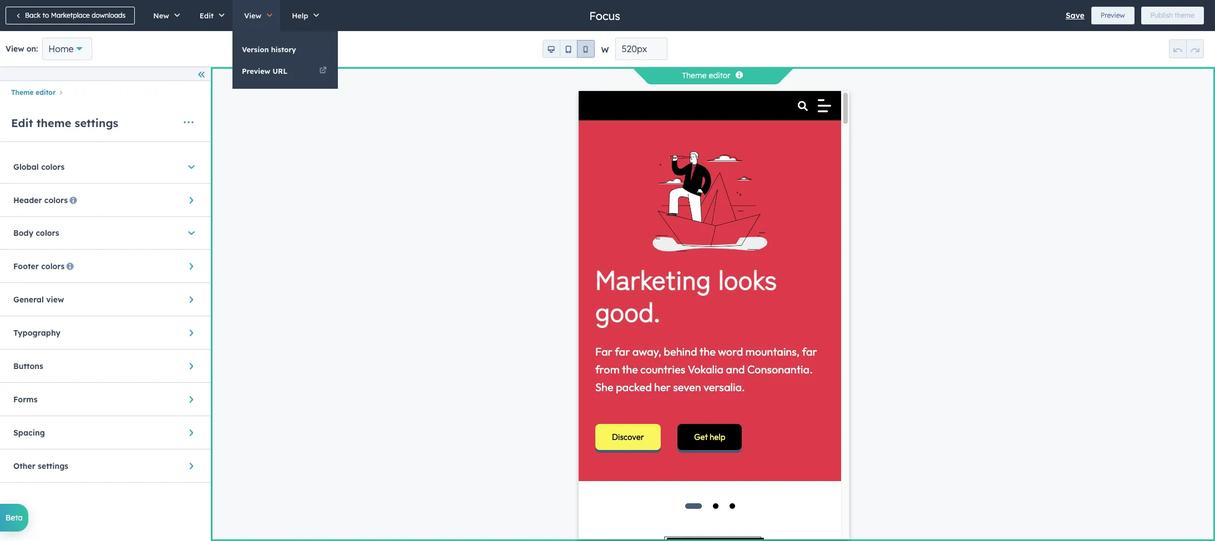 Task type: describe. For each thing, give the bounding box(es) containing it.
help button
[[280, 0, 327, 31]]

view for view on:
[[6, 44, 24, 54]]

footer
[[13, 261, 39, 271]]

header colors
[[13, 195, 68, 205]]

caret image for global colors
[[188, 162, 195, 173]]

body colors button
[[13, 217, 197, 249]]

colors for header colors
[[44, 195, 68, 205]]

url
[[273, 67, 288, 75]]

caret image for buttons
[[186, 363, 197, 370]]

marketplace
[[51, 11, 90, 19]]

back
[[25, 11, 41, 19]]

view button
[[233, 0, 280, 31]]

edit for edit theme settings
[[11, 116, 33, 130]]

other settings
[[13, 461, 68, 471]]

edit button
[[188, 0, 233, 31]]

publish
[[1151, 11, 1173, 19]]

home button
[[42, 38, 92, 60]]

back to marketplace downloads button
[[6, 7, 135, 24]]

colors for body colors
[[36, 228, 59, 238]]

theme editor inside navigation
[[11, 88, 56, 97]]

other
[[13, 461, 35, 471]]

downloads
[[92, 11, 126, 19]]

new button
[[142, 0, 188, 31]]

caret image for typography
[[186, 330, 197, 336]]

1 link opens in a new window image from the top
[[319, 64, 327, 78]]

preview for preview url
[[242, 67, 270, 75]]

0 vertical spatial editor
[[709, 70, 731, 80]]

0 horizontal spatial group
[[542, 40, 595, 58]]

preview url
[[242, 67, 288, 75]]

footer colors
[[13, 261, 65, 271]]

spacing
[[13, 428, 45, 438]]

w
[[601, 45, 609, 55]]

theme editor button
[[11, 88, 56, 97]]

view on:
[[6, 44, 38, 54]]

typography
[[13, 328, 61, 338]]

global colors button
[[13, 151, 197, 183]]

2 link opens in a new window image from the top
[[319, 67, 327, 74]]

1 horizontal spatial theme
[[682, 70, 707, 80]]

theme editor navigation
[[0, 85, 210, 100]]

caret image for forms
[[186, 396, 197, 403]]

edit theme settings
[[11, 116, 118, 130]]

theme for edit
[[36, 116, 71, 130]]

theme for publish
[[1175, 11, 1195, 19]]

colors for global colors
[[41, 162, 65, 172]]

caret image for body colors
[[188, 228, 195, 239]]

general view
[[13, 295, 64, 305]]



Task type: locate. For each thing, give the bounding box(es) containing it.
general
[[13, 295, 44, 305]]

0 horizontal spatial theme
[[11, 88, 34, 97]]

caret image inside body colors dropdown button
[[188, 228, 195, 239]]

view for view
[[244, 11, 261, 20]]

new
[[153, 11, 169, 20]]

W text field
[[616, 38, 667, 60]]

0 horizontal spatial theme editor
[[11, 88, 56, 97]]

beta button
[[0, 504, 28, 532]]

settings
[[75, 116, 118, 130], [38, 461, 68, 471]]

1 horizontal spatial settings
[[75, 116, 118, 130]]

view
[[244, 11, 261, 20], [6, 44, 24, 54]]

preview inside preview button
[[1101, 11, 1125, 19]]

preview url link
[[233, 60, 338, 82]]

settings down 'theme editor' navigation
[[75, 116, 118, 130]]

edit
[[200, 11, 214, 20], [11, 116, 33, 130]]

version history
[[242, 45, 296, 54]]

1 vertical spatial theme
[[11, 88, 34, 97]]

colors right body
[[36, 228, 59, 238]]

1 vertical spatial settings
[[38, 461, 68, 471]]

1 vertical spatial edit
[[11, 116, 33, 130]]

back to marketplace downloads
[[25, 11, 126, 19]]

caret image
[[186, 197, 197, 204], [188, 228, 195, 239], [186, 330, 197, 336]]

publish theme
[[1151, 11, 1195, 19]]

0 vertical spatial caret image
[[186, 197, 197, 204]]

1 horizontal spatial theme
[[1175, 11, 1195, 19]]

0 vertical spatial theme editor
[[682, 70, 731, 80]]

0 vertical spatial settings
[[75, 116, 118, 130]]

edit down theme editor button
[[11, 116, 33, 130]]

preview right save
[[1101, 11, 1125, 19]]

theme
[[682, 70, 707, 80], [11, 88, 34, 97]]

publish theme button
[[1141, 7, 1204, 24]]

group down publish theme button
[[1169, 39, 1204, 58]]

caret image for other settings
[[186, 463, 197, 470]]

view left on:
[[6, 44, 24, 54]]

0 horizontal spatial theme
[[36, 116, 71, 130]]

caret image inside global colors dropdown button
[[188, 162, 195, 173]]

0 vertical spatial theme
[[682, 70, 707, 80]]

colors right global
[[41, 162, 65, 172]]

version
[[242, 45, 269, 54]]

preview
[[1101, 11, 1125, 19], [242, 67, 270, 75]]

colors for footer colors
[[41, 261, 65, 271]]

1 horizontal spatial group
[[1169, 39, 1204, 58]]

theme inside navigation
[[11, 88, 34, 97]]

0 vertical spatial theme
[[1175, 11, 1195, 19]]

version history button
[[233, 39, 338, 60]]

colors
[[41, 162, 65, 172], [44, 195, 68, 205], [36, 228, 59, 238], [41, 261, 65, 271]]

theme down theme editor button
[[36, 116, 71, 130]]

save
[[1066, 11, 1085, 21]]

view inside "view" button
[[244, 11, 261, 20]]

caret image for general view
[[186, 297, 197, 303]]

theme right publish
[[1175, 11, 1195, 19]]

view
[[46, 295, 64, 305]]

save button
[[1066, 9, 1085, 22]]

help
[[292, 11, 308, 20]]

home
[[48, 43, 74, 54]]

1 horizontal spatial view
[[244, 11, 261, 20]]

0 horizontal spatial view
[[6, 44, 24, 54]]

1 vertical spatial editor
[[36, 88, 56, 97]]

to
[[43, 11, 49, 19]]

beta
[[6, 513, 23, 523]]

group left w
[[542, 40, 595, 58]]

1 vertical spatial preview
[[242, 67, 270, 75]]

1 horizontal spatial editor
[[709, 70, 731, 80]]

1 horizontal spatial preview
[[1101, 11, 1125, 19]]

settings right the other
[[38, 461, 68, 471]]

group
[[1169, 39, 1204, 58], [542, 40, 595, 58]]

editor inside navigation
[[36, 88, 56, 97]]

1 vertical spatial theme editor
[[11, 88, 56, 97]]

editor
[[709, 70, 731, 80], [36, 88, 56, 97]]

header
[[13, 195, 42, 205]]

forms
[[13, 394, 37, 404]]

1 vertical spatial theme
[[36, 116, 71, 130]]

preview inside preview url link
[[242, 67, 270, 75]]

body
[[13, 228, 33, 238]]

caret image
[[188, 162, 195, 173], [186, 263, 197, 270], [186, 297, 197, 303], [186, 363, 197, 370], [186, 396, 197, 403], [186, 430, 197, 436], [186, 463, 197, 470]]

0 horizontal spatial settings
[[38, 461, 68, 471]]

1 horizontal spatial edit
[[200, 11, 214, 20]]

colors right footer at the left
[[41, 261, 65, 271]]

0 vertical spatial preview
[[1101, 11, 1125, 19]]

history
[[271, 45, 296, 54]]

0 horizontal spatial editor
[[36, 88, 56, 97]]

caret image for spacing
[[186, 430, 197, 436]]

2 vertical spatial caret image
[[186, 330, 197, 336]]

focus
[[589, 9, 620, 22]]

1 vertical spatial view
[[6, 44, 24, 54]]

0 vertical spatial view
[[244, 11, 261, 20]]

1 horizontal spatial theme editor
[[682, 70, 731, 80]]

theme
[[1175, 11, 1195, 19], [36, 116, 71, 130]]

0 horizontal spatial preview
[[242, 67, 270, 75]]

theme inside button
[[1175, 11, 1195, 19]]

link opens in a new window image
[[319, 64, 327, 78], [319, 67, 327, 74]]

preview down version
[[242, 67, 270, 75]]

edit right new button
[[200, 11, 214, 20]]

preview button
[[1091, 7, 1135, 24]]

colors right header in the left of the page
[[44, 195, 68, 205]]

theme editor
[[682, 70, 731, 80], [11, 88, 56, 97]]

on:
[[26, 44, 38, 54]]

edit inside "button"
[[200, 11, 214, 20]]

preview for preview
[[1101, 11, 1125, 19]]

global
[[13, 162, 39, 172]]

buttons
[[13, 361, 43, 371]]

view up version
[[244, 11, 261, 20]]

edit for edit
[[200, 11, 214, 20]]

global colors
[[13, 162, 65, 172]]

0 horizontal spatial edit
[[11, 116, 33, 130]]

body colors
[[13, 228, 59, 238]]

1 vertical spatial caret image
[[188, 228, 195, 239]]

0 vertical spatial edit
[[200, 11, 214, 20]]



Task type: vqa. For each thing, say whether or not it's contained in the screenshot.
Service "link"
no



